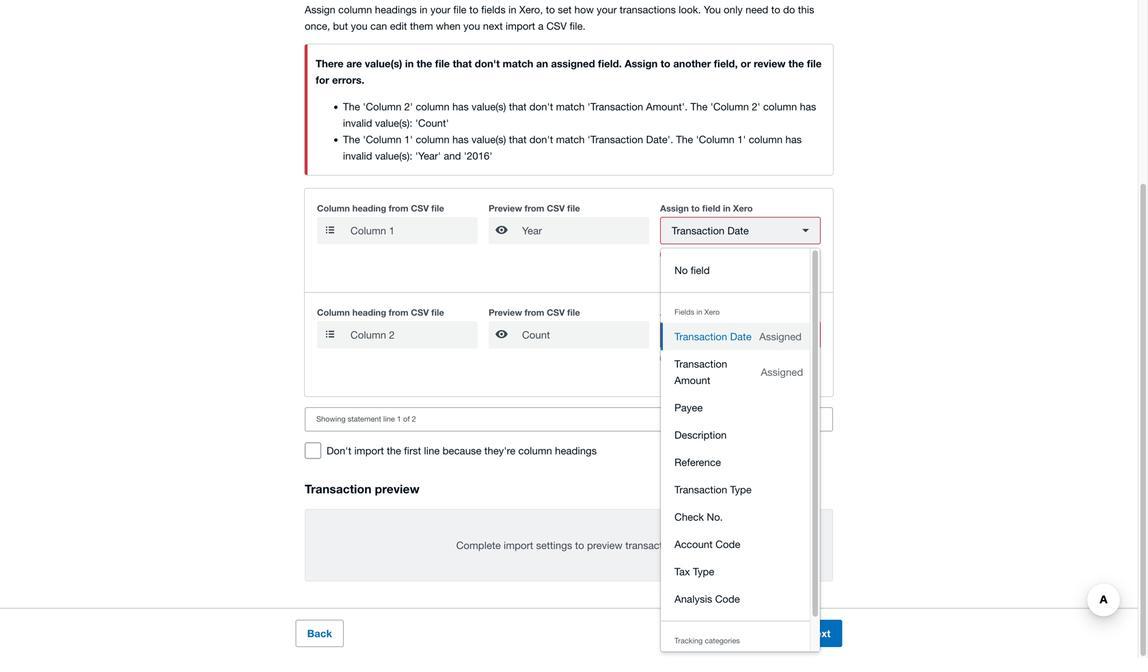 Task type: describe. For each thing, give the bounding box(es) containing it.
file inside the 'assign column headings in your file to fields in xero, to set how your transactions look. you only need to do this once, but you can edit them when you next import a csv file.'
[[454, 3, 467, 15]]

in inside there are value(s) in the file that don't match an assigned field. assign to another field, or review the file for errors.
[[405, 57, 414, 70]]

value(s) for the 'column 2' column has value(s) that don't match ' transaction amount
[[472, 101, 506, 113]]

column inside the 'column 2' column has value(s) that don't match '
[[732, 355, 757, 363]]

the for the 'column 2' column has value(s) that don't match '
[[678, 355, 691, 363]]

assigned status for transaction date
[[760, 329, 802, 345]]

'column inside '. the 'column 2' column has invalid value(s):
[[711, 101, 749, 113]]

transaction amount button
[[661, 321, 821, 349]]

to left fields
[[470, 3, 479, 15]]

back button
[[296, 620, 344, 648]]

assign inside there are value(s) in the file that don't match an assigned field. assign to another field, or review the file for errors.
[[625, 57, 658, 70]]

assign inside 'column 2' element
[[661, 307, 689, 318]]

payee button
[[661, 394, 810, 422]]

transaction inside popup button
[[672, 225, 725, 237]]

account code
[[675, 539, 741, 551]]

there are value(s) in the file that don't match an assigned field. assign to another field, or review the file for errors.
[[316, 57, 822, 86]]

fields
[[482, 3, 506, 15]]

'year'
[[416, 150, 441, 162]]

transactions inside the 'assign column headings in your file to fields in xero, to set how your transactions look. you only need to do this once, but you can edit them when you next import a csv file.'
[[620, 3, 676, 15]]

analysis code button
[[661, 586, 810, 613]]

0 horizontal spatial the
[[387, 445, 401, 457]]

value(s) for the 'column 1' column has value(s) that don't match '
[[773, 250, 798, 259]]

don't for date
[[530, 133, 554, 145]]

in inside 'column 2' element
[[723, 307, 731, 318]]

no
[[675, 264, 688, 276]]

check no. button
[[661, 504, 810, 531]]

code for analysis code
[[716, 593, 740, 605]]

that inside the 'column 2' column has value(s) that don't match '
[[800, 355, 813, 363]]

can
[[371, 20, 387, 32]]

' for the 'column 2' column has value(s) that don't match ' transaction amount
[[588, 101, 591, 113]]

in up them
[[420, 3, 428, 15]]

complete import settings to preview transactions
[[457, 540, 682, 552]]

account code button
[[661, 531, 810, 558]]

complete
[[457, 540, 501, 552]]

for
[[316, 74, 330, 86]]

transaction inside "popup button"
[[672, 329, 725, 341]]

showing statement line 1 of 2
[[317, 415, 416, 424]]

has inside '. the 'column 1' column has invalid value(s):
[[786, 133, 802, 145]]

fields in xero
[[675, 308, 720, 317]]

amount down transaction amount "popup button" at the right of the page
[[764, 367, 790, 376]]

2' inside '. the 'column 2' column has invalid value(s):
[[752, 101, 761, 113]]

xero right the fields
[[705, 308, 720, 317]]

'column for the 'column 1' column has value(s) that don't match '
[[693, 250, 721, 259]]

field,
[[714, 57, 738, 70]]

match for field.
[[503, 57, 534, 70]]

date inside popup button
[[728, 225, 749, 237]]

back
[[307, 628, 332, 640]]

and
[[444, 150, 461, 162]]

the 'column 1' column has value(s) that don't match ' transaction date
[[343, 133, 668, 145]]

that for date
[[509, 133, 527, 145]]

no field button
[[661, 257, 810, 284]]

reference
[[675, 456, 721, 468]]

don't for amount
[[530, 101, 554, 113]]

they're
[[485, 445, 516, 457]]

file.
[[570, 20, 586, 32]]

no.
[[707, 511, 723, 523]]

settings
[[537, 540, 573, 552]]

the 'column 1' column has value(s) that don't match '
[[678, 250, 813, 272]]

don't inside the 'column 2' column has value(s) that don't match '
[[678, 367, 696, 376]]

don't for field.
[[475, 57, 500, 70]]

showing
[[317, 415, 346, 424]]

'. for amount
[[682, 101, 688, 113]]

assigned for transaction amount
[[761, 366, 804, 378]]

only
[[724, 3, 743, 15]]

account
[[675, 539, 713, 551]]

column for the 'column 1' column has value(s) that don't match '
[[317, 203, 350, 214]]

to left set
[[546, 3, 555, 15]]

2' for the 'column 2' column has value(s) that don't match '
[[723, 355, 730, 363]]

'. the 'column 2' column has invalid value(s):
[[343, 101, 817, 129]]

match inside the 'column 2' column has value(s) that don't match '
[[698, 367, 719, 376]]

column inside the 'assign column headings in your file to fields in xero, to set how your transactions look. you only need to do this once, but you can edit them when you next import a csv file.'
[[339, 3, 372, 15]]

match for date
[[556, 133, 585, 145]]

next
[[809, 628, 831, 640]]

the inside '. the 'column 2' column has invalid value(s):
[[691, 101, 708, 113]]

import for don't import the first line because they're column headings
[[355, 445, 384, 457]]

next button
[[797, 620, 843, 648]]

transaction type
[[675, 484, 752, 496]]

column 1 element
[[306, 189, 832, 292]]

in right the fields
[[697, 308, 703, 317]]

next
[[483, 20, 503, 32]]

set
[[558, 3, 572, 15]]

assigned
[[551, 57, 595, 70]]

to left "do"
[[772, 3, 781, 15]]

'column for the 'column 2' column has value(s) that don't match ' transaction amount
[[363, 101, 402, 113]]

1 horizontal spatial headings
[[555, 445, 597, 457]]

description
[[675, 429, 727, 441]]

1 you from the left
[[351, 20, 368, 32]]

field inside no field button
[[691, 264, 710, 276]]

match inside the 'column 1' column has value(s) that don't match '
[[698, 263, 719, 272]]

to inside transaction preview element
[[575, 540, 585, 552]]

1 vertical spatial transaction amount
[[675, 358, 728, 386]]

heading for the 'column 1' column has value(s) that don't match '
[[353, 203, 387, 214]]

need
[[746, 3, 769, 15]]

invalid for '. the 'column 1' column has invalid value(s):
[[343, 150, 372, 162]]

look.
[[679, 3, 701, 15]]

categories
[[705, 637, 740, 646]]

the for the 'column 1' column has value(s) that don't match ' transaction date
[[343, 133, 360, 145]]

errors.
[[332, 74, 365, 86]]

this
[[798, 3, 815, 15]]

transaction preview element
[[305, 481, 834, 582]]

group containing no field
[[661, 249, 821, 659]]

transaction type button
[[661, 476, 810, 504]]

to inside 'column 1' element
[[692, 203, 700, 214]]

'column for the 'column 1' column has value(s) that don't match ' transaction date
[[363, 133, 402, 145]]

assign inside 'column 1' element
[[661, 203, 689, 214]]

assign column headings in your file to fields in xero, to set how your transactions look. you only need to do this once, but you can edit them when you next import a csv file.
[[305, 3, 815, 32]]

analysis code
[[675, 593, 740, 605]]

them
[[410, 20, 433, 32]]

map and assign columns element
[[305, 0, 834, 432]]

you
[[704, 3, 721, 15]]

2 horizontal spatial the
[[789, 57, 805, 70]]

how
[[575, 3, 594, 15]]

that for field.
[[453, 57, 472, 70]]

don't
[[327, 445, 352, 457]]

line inside navigation
[[384, 415, 395, 424]]

that inside the 'column 1' column has value(s) that don't match '
[[800, 250, 813, 259]]

or
[[741, 57, 751, 70]]

1' for the 'column 1' column has value(s) that don't match ' transaction date
[[405, 133, 413, 145]]

column inside '. the 'column 2' column has invalid value(s):
[[764, 101, 798, 113]]

transaction amount inside transaction amount "popup button"
[[672, 329, 764, 341]]

2' for the 'column 2' column has value(s) that don't match ' transaction amount
[[405, 101, 413, 113]]

tracking categories
[[675, 637, 740, 646]]

field.
[[598, 57, 622, 70]]

' for the 'column 2' column has value(s) that don't match '
[[721, 367, 723, 376]]

fields
[[675, 308, 695, 317]]

an
[[537, 57, 549, 70]]

in left xero,
[[509, 3, 517, 15]]

but
[[333, 20, 348, 32]]



Task type: vqa. For each thing, say whether or not it's contained in the screenshot.
Contact
no



Task type: locate. For each thing, give the bounding box(es) containing it.
type for transaction type
[[731, 484, 752, 496]]

xero
[[734, 203, 753, 214], [734, 307, 753, 318], [705, 308, 720, 317]]

preview
[[489, 203, 522, 214], [489, 307, 522, 318]]

2 vertical spatial date
[[731, 331, 752, 343]]

1 vertical spatial heading
[[353, 307, 387, 318]]

0 horizontal spatial '.
[[668, 133, 674, 145]]

'2016'
[[464, 150, 493, 162]]

a
[[538, 20, 544, 32]]

'column inside the 'column 2' column has value(s) that don't match '
[[693, 355, 721, 363]]

analysis
[[675, 593, 713, 605]]

0 vertical spatial field
[[703, 203, 721, 214]]

1 invalid from the top
[[343, 117, 372, 129]]

invalid inside '. the 'column 2' column has invalid value(s):
[[343, 117, 372, 129]]

1' inside the 'column 1' column has value(s) that don't match '
[[723, 250, 730, 259]]

description button
[[661, 422, 810, 449]]

the right 'review'
[[789, 57, 805, 70]]

the 'column 2' column has value(s) that don't match '
[[678, 355, 813, 376]]

transaction amount '
[[723, 367, 792, 376]]

has for the 'column 2' column has value(s) that don't match '
[[759, 355, 771, 363]]

1 horizontal spatial you
[[464, 20, 480, 32]]

match up payee
[[698, 367, 719, 376]]

tax type
[[675, 566, 715, 578]]

tax type button
[[661, 558, 810, 586]]

transaction preview
[[305, 482, 420, 496]]

2 preview from csv file field from the top
[[521, 322, 650, 348]]

' for the 'column 1' column has value(s) that don't match '
[[721, 263, 723, 272]]

reference button
[[661, 449, 810, 476]]

value(s): inside '. the 'column 1' column has invalid value(s):
[[375, 150, 413, 162]]

column
[[339, 3, 372, 15], [416, 101, 450, 113], [764, 101, 798, 113], [416, 133, 450, 145], [749, 133, 783, 145], [732, 250, 757, 259], [732, 355, 757, 363], [519, 445, 553, 457]]

value(s) inside the 'column 1' column has value(s) that don't match '
[[773, 250, 798, 259]]

you
[[351, 20, 368, 32], [464, 20, 480, 32]]

column inside '. the 'column 1' column has invalid value(s):
[[749, 133, 783, 145]]

column for the 'column 2' column has value(s) that don't match '
[[317, 307, 350, 318]]

the for the 'column 2' column has value(s) that don't match ' transaction amount
[[343, 101, 360, 113]]

payee
[[675, 402, 703, 414]]

in inside 'column 1' element
[[723, 203, 731, 214]]

match down there are value(s) in the file that don't match an assigned field. assign to another field, or review the file for errors.
[[556, 101, 585, 113]]

value(s): left 'year'
[[375, 150, 413, 162]]

0 vertical spatial date
[[646, 133, 668, 145]]

1 vertical spatial preview
[[489, 307, 522, 318]]

assigned up transaction amount '
[[760, 331, 802, 343]]

1 vertical spatial transaction date
[[675, 331, 752, 343]]

0 vertical spatial type
[[731, 484, 752, 496]]

the down them
[[417, 57, 432, 70]]

invalid inside '. the 'column 1' column has invalid value(s):
[[343, 150, 372, 162]]

0 vertical spatial assigned status
[[760, 329, 802, 345]]

in down edit
[[405, 57, 414, 70]]

0 horizontal spatial 1'
[[405, 133, 413, 145]]

value(s) for the 'column 1' column has value(s) that don't match ' transaction date
[[472, 133, 506, 145]]

type
[[731, 484, 752, 496], [693, 566, 715, 578]]

transaction date inside the transaction date popup button
[[672, 225, 749, 237]]

xero up the transaction date popup button
[[734, 203, 753, 214]]

0 vertical spatial column heading from csv file field
[[349, 218, 478, 244]]

to down no field
[[692, 307, 700, 318]]

amount inside "popup button"
[[728, 329, 764, 341]]

Column heading from CSV file field
[[349, 218, 478, 244], [349, 322, 478, 348]]

assigned status up transaction amount '
[[760, 329, 802, 345]]

your up when
[[431, 3, 451, 15]]

headings down showing statement line 1 of 2 navigation
[[555, 445, 597, 457]]

don't
[[475, 57, 500, 70], [530, 101, 554, 113], [530, 133, 554, 145], [678, 263, 696, 272], [678, 367, 696, 376]]

assign to field in xero inside 'column 1' element
[[661, 203, 753, 214]]

transaction date up no field
[[672, 225, 749, 237]]

1 horizontal spatial your
[[597, 3, 617, 15]]

you right but
[[351, 20, 368, 32]]

that
[[453, 57, 472, 70], [509, 101, 527, 113], [509, 133, 527, 145], [800, 250, 813, 259], [800, 355, 813, 363]]

2 you from the left
[[464, 20, 480, 32]]

0 horizontal spatial preview
[[375, 482, 420, 496]]

1 vertical spatial line
[[424, 445, 440, 457]]

code inside button
[[716, 593, 740, 605]]

'year' and '2016'
[[416, 150, 493, 162]]

preview from csv file for the 'column 1' column has value(s) that don't match '
[[489, 203, 580, 214]]

1 vertical spatial type
[[693, 566, 715, 578]]

1 horizontal spatial 1'
[[723, 250, 730, 259]]

value(s): left 'count'
[[375, 117, 413, 129]]

once,
[[305, 20, 330, 32]]

' up payee button
[[721, 367, 723, 376]]

the left the first
[[387, 445, 401, 457]]

2 heading from the top
[[353, 307, 387, 318]]

don't down next
[[475, 57, 500, 70]]

1' for the 'column 1' column has value(s) that don't match '
[[723, 250, 730, 259]]

1 assign to field in xero from the top
[[661, 203, 753, 214]]

2
[[412, 415, 416, 424]]

1 horizontal spatial 2'
[[723, 355, 730, 363]]

0 vertical spatial value(s):
[[375, 117, 413, 129]]

code inside button
[[716, 539, 741, 551]]

tax
[[675, 566, 691, 578]]

preview from csv file for the 'column 2' column has value(s) that don't match '
[[489, 307, 580, 318]]

preview from csv file field for the 'column 1' column has value(s) that don't match '
[[521, 218, 650, 244]]

transaction
[[591, 101, 644, 113], [591, 133, 644, 145], [672, 225, 725, 237], [672, 329, 725, 341], [675, 331, 728, 343], [675, 358, 728, 370], [723, 367, 762, 376], [305, 482, 372, 496], [675, 484, 728, 496]]

field right no at the top right
[[691, 264, 710, 276]]

column heading from csv file field for the 'column 1' column has value(s) that don't match '
[[349, 218, 478, 244]]

xero,
[[520, 3, 543, 15]]

don't inside there are value(s) in the file that don't match an assigned field. assign to another field, or review the file for errors.
[[475, 57, 500, 70]]

1 value(s): from the top
[[375, 117, 413, 129]]

column heading from csv file for the 'column 2' column has value(s) that don't match '
[[317, 307, 444, 318]]

2 vertical spatial field
[[703, 307, 721, 318]]

'count'
[[416, 117, 449, 129]]

2 horizontal spatial 2'
[[752, 101, 761, 113]]

'. inside '. the 'column 1' column has invalid value(s):
[[668, 133, 674, 145]]

0 horizontal spatial headings
[[375, 3, 417, 15]]

0 horizontal spatial type
[[693, 566, 715, 578]]

0 vertical spatial invalid
[[343, 117, 372, 129]]

1 vertical spatial assigned
[[761, 366, 804, 378]]

1 vertical spatial field
[[691, 264, 710, 276]]

column heading from csv file field for the 'column 2' column has value(s) that don't match '
[[349, 322, 478, 348]]

that for amount
[[509, 101, 527, 113]]

0 vertical spatial preview from csv file field
[[521, 218, 650, 244]]

2 invalid from the top
[[343, 150, 372, 162]]

edit
[[390, 20, 407, 32]]

heading inside 'column 2' element
[[353, 307, 387, 318]]

transactions inside transaction preview element
[[626, 540, 682, 552]]

statement
[[348, 415, 381, 424]]

1
[[397, 415, 401, 424]]

do
[[784, 3, 796, 15]]

1 vertical spatial date
[[728, 225, 749, 237]]

' down '. the 'column 2' column has invalid value(s):
[[588, 133, 591, 145]]

assign up once,
[[305, 3, 336, 15]]

'.
[[682, 101, 688, 113], [668, 133, 674, 145]]

preview for the 'column 1' column has value(s) that don't match '
[[489, 203, 522, 214]]

value(s): inside '. the 'column 2' column has invalid value(s):
[[375, 117, 413, 129]]

' inside the 'column 1' column has value(s) that don't match '
[[721, 263, 723, 272]]

2 your from the left
[[597, 3, 617, 15]]

xero inside 'column 2' element
[[734, 307, 753, 318]]

0 vertical spatial headings
[[375, 3, 417, 15]]

2 column heading from csv file field from the top
[[349, 322, 478, 348]]

match down '. the 'column 2' column has invalid value(s):
[[556, 133, 585, 145]]

to inside 'column 2' element
[[692, 307, 700, 318]]

1 vertical spatial code
[[716, 593, 740, 605]]

column 2 element
[[306, 293, 832, 397]]

assign down no at the top right
[[661, 307, 689, 318]]

value(s) for the 'column 2' column has value(s) that don't match '
[[773, 355, 798, 363]]

match left an
[[503, 57, 534, 70]]

0 vertical spatial '.
[[682, 101, 688, 113]]

heading for the 'column 2' column has value(s) that don't match '
[[353, 307, 387, 318]]

2 preview from csv file from the top
[[489, 307, 580, 318]]

the inside the 'column 2' column has value(s) that don't match '
[[678, 355, 691, 363]]

tracking
[[675, 637, 703, 646]]

preview from csv file field for the 'column 2' column has value(s) that don't match '
[[521, 322, 650, 348]]

1 vertical spatial column heading from csv file
[[317, 307, 444, 318]]

review
[[754, 57, 786, 70]]

showing statement line 1 of 2 navigation
[[305, 408, 834, 432]]

field for 1'
[[703, 203, 721, 214]]

in up transaction amount "popup button" at the right of the page
[[723, 307, 731, 318]]

amount
[[646, 101, 682, 113], [728, 329, 764, 341], [764, 367, 790, 376], [675, 374, 711, 386]]

has inside '. the 'column 2' column has invalid value(s):
[[800, 101, 817, 113]]

xero for 2'
[[734, 307, 753, 318]]

import for complete import settings to preview transactions
[[504, 540, 534, 552]]

line
[[384, 415, 395, 424], [424, 445, 440, 457]]

1 preview from csv file from the top
[[489, 203, 580, 214]]

1 vertical spatial value(s):
[[375, 150, 413, 162]]

line left 1
[[384, 415, 395, 424]]

has for the 'column 1' column has value(s) that don't match ' transaction date
[[453, 133, 469, 145]]

column inside 'column 2' element
[[317, 307, 350, 318]]

has inside the 'column 1' column has value(s) that don't match '
[[759, 250, 771, 259]]

type right tax
[[693, 566, 715, 578]]

from
[[389, 203, 409, 214], [525, 203, 545, 214], [389, 307, 409, 318], [525, 307, 545, 318]]

transactions up tax
[[626, 540, 682, 552]]

' down transaction amount "popup button" at the right of the page
[[790, 367, 792, 376]]

headings up edit
[[375, 3, 417, 15]]

list box
[[661, 249, 810, 659]]

preview down the first
[[375, 482, 420, 496]]

assign to field in xero up the transaction date popup button
[[661, 203, 753, 214]]

the inside the 'column 1' column has value(s) that don't match '
[[678, 250, 691, 259]]

headings
[[375, 3, 417, 15], [555, 445, 597, 457]]

transaction date inside list box
[[675, 331, 752, 343]]

2 preview from the top
[[489, 307, 522, 318]]

1 column from the top
[[317, 203, 350, 214]]

1 vertical spatial assigned status
[[761, 364, 804, 381]]

date
[[646, 133, 668, 145], [728, 225, 749, 237], [731, 331, 752, 343]]

value(s) right are
[[365, 57, 402, 70]]

code for account code
[[716, 539, 741, 551]]

import left settings
[[504, 540, 534, 552]]

has for the 'column 1' column has value(s) that don't match '
[[759, 250, 771, 259]]

to left another
[[661, 57, 671, 70]]

assigned status for transaction amount
[[761, 364, 804, 381]]

another
[[674, 57, 712, 70]]

group
[[661, 249, 821, 659]]

1 vertical spatial transactions
[[626, 540, 682, 552]]

0 vertical spatial column heading from csv file
[[317, 203, 444, 214]]

xero up transaction amount "popup button" at the right of the page
[[734, 307, 753, 318]]

1 vertical spatial assign to field in xero
[[661, 307, 753, 318]]

heading
[[353, 203, 387, 214], [353, 307, 387, 318]]

there
[[316, 57, 344, 70]]

transaction date down fields in xero
[[675, 331, 752, 343]]

1 vertical spatial column
[[317, 307, 350, 318]]

column heading from csv file
[[317, 203, 444, 214], [317, 307, 444, 318]]

preview from csv file inside 'column 1' element
[[489, 203, 580, 214]]

' right no field
[[721, 263, 723, 272]]

headings inside the 'assign column headings in your file to fields in xero, to set how your transactions look. you only need to do this once, but you can edit them when you next import a csv file.'
[[375, 3, 417, 15]]

to
[[470, 3, 479, 15], [546, 3, 555, 15], [772, 3, 781, 15], [661, 57, 671, 70], [692, 203, 700, 214], [692, 307, 700, 318], [575, 540, 585, 552]]

code down check no. button
[[716, 539, 741, 551]]

1 vertical spatial import
[[355, 445, 384, 457]]

the 'column 2' column has value(s) that don't match ' transaction amount
[[343, 101, 682, 113]]

0 vertical spatial heading
[[353, 203, 387, 214]]

0 vertical spatial transactions
[[620, 3, 676, 15]]

'. for date
[[668, 133, 674, 145]]

in up the transaction date popup button
[[723, 203, 731, 214]]

1 horizontal spatial type
[[731, 484, 752, 496]]

transaction amount
[[672, 329, 764, 341], [675, 358, 728, 386]]

1 column heading from csv file field from the top
[[349, 218, 478, 244]]

field for 2'
[[703, 307, 721, 318]]

'column for the 'column 2' column has value(s) that don't match '
[[693, 355, 721, 363]]

'. inside '. the 'column 2' column has invalid value(s):
[[682, 101, 688, 113]]

assign inside the 'assign column headings in your file to fields in xero, to set how your transactions look. you only need to do this once, but you can edit them when you next import a csv file.'
[[305, 3, 336, 15]]

value(s) down the transaction date popup button
[[773, 250, 798, 259]]

' inside the 'column 2' column has value(s) that don't match '
[[721, 367, 723, 376]]

import down xero,
[[506, 20, 536, 32]]

because
[[443, 445, 482, 457]]

preview
[[375, 482, 420, 496], [587, 540, 623, 552]]

2 horizontal spatial 1'
[[738, 133, 746, 145]]

1 your from the left
[[431, 3, 451, 15]]

1 vertical spatial invalid
[[343, 150, 372, 162]]

preview from csv file
[[489, 203, 580, 214], [489, 307, 580, 318]]

preview from csv file field inside 'column 2' element
[[521, 322, 650, 348]]

preview inside 'column 1' element
[[489, 203, 522, 214]]

your
[[431, 3, 451, 15], [597, 3, 617, 15]]

0 vertical spatial assign to field in xero
[[661, 203, 753, 214]]

to up the transaction date popup button
[[692, 203, 700, 214]]

' down there are value(s) in the file that don't match an assigned field. assign to another field, or review the file for errors.
[[588, 101, 591, 113]]

0 horizontal spatial line
[[384, 415, 395, 424]]

amount up the 'column 2' column has value(s) that don't match '
[[728, 329, 764, 341]]

' for the 'column 1' column has value(s) that don't match ' transaction date
[[588, 133, 591, 145]]

assign column headings in your file to fields in xero, to set how your transactions look. you only need to do this once, but you can edit them when you next import a csv file. note
[[305, 1, 834, 34]]

transaction amount down fields in xero
[[672, 329, 764, 341]]

value(s): for 2'
[[375, 117, 413, 129]]

code down tax type button
[[716, 593, 740, 605]]

no field
[[675, 264, 710, 276]]

import inside transaction preview element
[[504, 540, 534, 552]]

1 column heading from csv file from the top
[[317, 203, 444, 214]]

value(s): for 1'
[[375, 150, 413, 162]]

the inside '. the 'column 1' column has invalid value(s):
[[677, 133, 694, 145]]

has inside the 'column 2' column has value(s) that don't match '
[[759, 355, 771, 363]]

1 horizontal spatial line
[[424, 445, 440, 457]]

0 vertical spatial assigned
[[760, 331, 802, 343]]

'. the 'column 1' column has invalid value(s):
[[343, 133, 802, 162]]

column inside 'column 1' element
[[317, 203, 350, 214]]

xero inside 'column 1' element
[[734, 203, 753, 214]]

assigned status down transaction amount "popup button" at the right of the page
[[761, 364, 804, 381]]

check no.
[[675, 511, 723, 523]]

type for tax type
[[693, 566, 715, 578]]

csv inside the 'assign column headings in your file to fields in xero, to set how your transactions look. you only need to do this once, but you can edit them when you next import a csv file.'
[[547, 20, 567, 32]]

1 horizontal spatial preview
[[587, 540, 623, 552]]

2 column from the top
[[317, 307, 350, 318]]

preview inside 'column 2' element
[[489, 307, 522, 318]]

amount down another
[[646, 101, 682, 113]]

1 vertical spatial preview
[[587, 540, 623, 552]]

transaction date button
[[661, 217, 821, 245]]

list box containing no field
[[661, 249, 810, 659]]

2 assign to field in xero from the top
[[661, 307, 753, 318]]

0 horizontal spatial you
[[351, 20, 368, 32]]

1'
[[405, 133, 413, 145], [738, 133, 746, 145], [723, 250, 730, 259]]

when
[[436, 20, 461, 32]]

check
[[675, 511, 704, 523]]

0 vertical spatial preview from csv file
[[489, 203, 580, 214]]

column inside the 'column 1' column has value(s) that don't match '
[[732, 250, 757, 259]]

column heading from csv file for the 'column 1' column has value(s) that don't match '
[[317, 203, 444, 214]]

0 vertical spatial preview
[[375, 482, 420, 496]]

transaction inside button
[[675, 484, 728, 496]]

1 vertical spatial '.
[[668, 133, 674, 145]]

0 vertical spatial line
[[384, 415, 395, 424]]

preview right settings
[[587, 540, 623, 552]]

don't import the first line because they're column headings
[[327, 445, 597, 457]]

0 vertical spatial preview
[[489, 203, 522, 214]]

1 vertical spatial headings
[[555, 445, 597, 457]]

assigned status
[[760, 329, 802, 345], [761, 364, 804, 381]]

first
[[404, 445, 421, 457]]

field inside 'column 2' element
[[703, 307, 721, 318]]

match for amount
[[556, 101, 585, 113]]

has for the 'column 2' column has value(s) that don't match ' transaction amount
[[453, 101, 469, 113]]

1' inside '. the 'column 1' column has invalid value(s):
[[738, 133, 746, 145]]

of
[[403, 415, 410, 424]]

xero for 1'
[[734, 203, 753, 214]]

value(s) inside the 'column 2' column has value(s) that don't match '
[[773, 355, 798, 363]]

that inside there are value(s) in the file that don't match an assigned field. assign to another field, or review the file for errors.
[[453, 57, 472, 70]]

field up the transaction date popup button
[[703, 203, 721, 214]]

0 vertical spatial import
[[506, 20, 536, 32]]

match inside there are value(s) in the file that don't match an assigned field. assign to another field, or review the file for errors.
[[503, 57, 534, 70]]

heading inside 'column 1' element
[[353, 203, 387, 214]]

assign to field in xero inside 'column 2' element
[[661, 307, 753, 318]]

0 vertical spatial code
[[716, 539, 741, 551]]

assigned down transaction amount "popup button" at the right of the page
[[761, 366, 804, 378]]

field
[[703, 203, 721, 214], [691, 264, 710, 276], [703, 307, 721, 318]]

0 horizontal spatial 2'
[[405, 101, 413, 113]]

value(s) up transaction amount '
[[773, 355, 798, 363]]

amount up payee
[[675, 374, 711, 386]]

assigned for transaction date
[[760, 331, 802, 343]]

2'
[[405, 101, 413, 113], [752, 101, 761, 113], [723, 355, 730, 363]]

assign to field in xero for 1'
[[661, 203, 753, 214]]

to inside there are value(s) in the file that don't match an assigned field. assign to another field, or review the file for errors.
[[661, 57, 671, 70]]

import right don't
[[355, 445, 384, 457]]

assign to field in xero up transaction amount "popup button" at the right of the page
[[661, 307, 753, 318]]

2' inside the 'column 2' column has value(s) that don't match '
[[723, 355, 730, 363]]

0 vertical spatial transaction date
[[672, 225, 749, 237]]

2 value(s): from the top
[[375, 150, 413, 162]]

preview for the 'column 2' column has value(s) that don't match '
[[489, 307, 522, 318]]

preview from csv file inside 'column 2' element
[[489, 307, 580, 318]]

value(s) up '2016'
[[472, 133, 506, 145]]

file
[[454, 3, 467, 15], [435, 57, 450, 70], [807, 57, 822, 70], [432, 203, 444, 214], [568, 203, 580, 214], [432, 307, 444, 318], [568, 307, 580, 318]]

don't up the fields
[[678, 263, 696, 272]]

0 vertical spatial transaction amount
[[672, 329, 764, 341]]

1 vertical spatial column heading from csv file field
[[349, 322, 478, 348]]

to right settings
[[575, 540, 585, 552]]

1 preview from csv file field from the top
[[521, 218, 650, 244]]

1 vertical spatial preview from csv file
[[489, 307, 580, 318]]

preview from csv file field inside 'column 1' element
[[521, 218, 650, 244]]

line right the first
[[424, 445, 440, 457]]

you left next
[[464, 20, 480, 32]]

2 vertical spatial import
[[504, 540, 534, 552]]

'column inside the 'column 1' column has value(s) that don't match '
[[693, 250, 721, 259]]

your right how
[[597, 3, 617, 15]]

invalid for '. the 'column 2' column has invalid value(s):
[[343, 117, 372, 129]]

transaction amount up payee
[[675, 358, 728, 386]]

don't inside the 'column 1' column has value(s) that don't match '
[[678, 263, 696, 272]]

'column
[[363, 101, 402, 113], [711, 101, 749, 113], [363, 133, 402, 145], [696, 133, 735, 145], [693, 250, 721, 259], [693, 355, 721, 363]]

0 vertical spatial column
[[317, 203, 350, 214]]

the for the 'column 1' column has value(s) that don't match '
[[678, 250, 691, 259]]

don't down an
[[530, 101, 554, 113]]

1 heading from the top
[[353, 203, 387, 214]]

value(s)
[[365, 57, 402, 70], [472, 101, 506, 113], [472, 133, 506, 145], [773, 250, 798, 259], [773, 355, 798, 363]]

1 horizontal spatial the
[[417, 57, 432, 70]]

assign to field in xero for 2'
[[661, 307, 753, 318]]

1 preview from the top
[[489, 203, 522, 214]]

1 vertical spatial preview from csv file field
[[521, 322, 650, 348]]

2 column heading from csv file from the top
[[317, 307, 444, 318]]

value(s) up the "the 'column 1' column has value(s) that don't match ' transaction date"
[[472, 101, 506, 113]]

value(s) inside there are value(s) in the file that don't match an assigned field. assign to another field, or review the file for errors.
[[365, 57, 402, 70]]

don't up payee
[[678, 367, 696, 376]]

type down reference button
[[731, 484, 752, 496]]

assign to field in xero
[[661, 203, 753, 214], [661, 307, 753, 318]]

field inside 'column 1' element
[[703, 203, 721, 214]]

'column inside '. the 'column 1' column has invalid value(s):
[[696, 133, 735, 145]]

column heading from csv file inside 'column 1' element
[[317, 203, 444, 214]]

column heading from csv file inside 'column 2' element
[[317, 307, 444, 318]]

csv
[[547, 20, 567, 32], [411, 203, 429, 214], [547, 203, 565, 214], [411, 307, 429, 318], [547, 307, 565, 318]]

Preview from CSV file field
[[521, 218, 650, 244], [521, 322, 650, 348]]

1 horizontal spatial '.
[[682, 101, 688, 113]]

transactions left look.
[[620, 3, 676, 15]]

0 horizontal spatial your
[[431, 3, 451, 15]]

field right the fields
[[703, 307, 721, 318]]

assign right field.
[[625, 57, 658, 70]]

are
[[347, 57, 362, 70]]

don't down the 'column 2' column has value(s) that don't match ' transaction amount
[[530, 133, 554, 145]]

import inside the 'assign column headings in your file to fields in xero, to set how your transactions look. you only need to do this once, but you can edit them when you next import a csv file.'
[[506, 20, 536, 32]]

assign up no at the top right
[[661, 203, 689, 214]]

column
[[317, 203, 350, 214], [317, 307, 350, 318]]

match right no at the top right
[[698, 263, 719, 272]]



